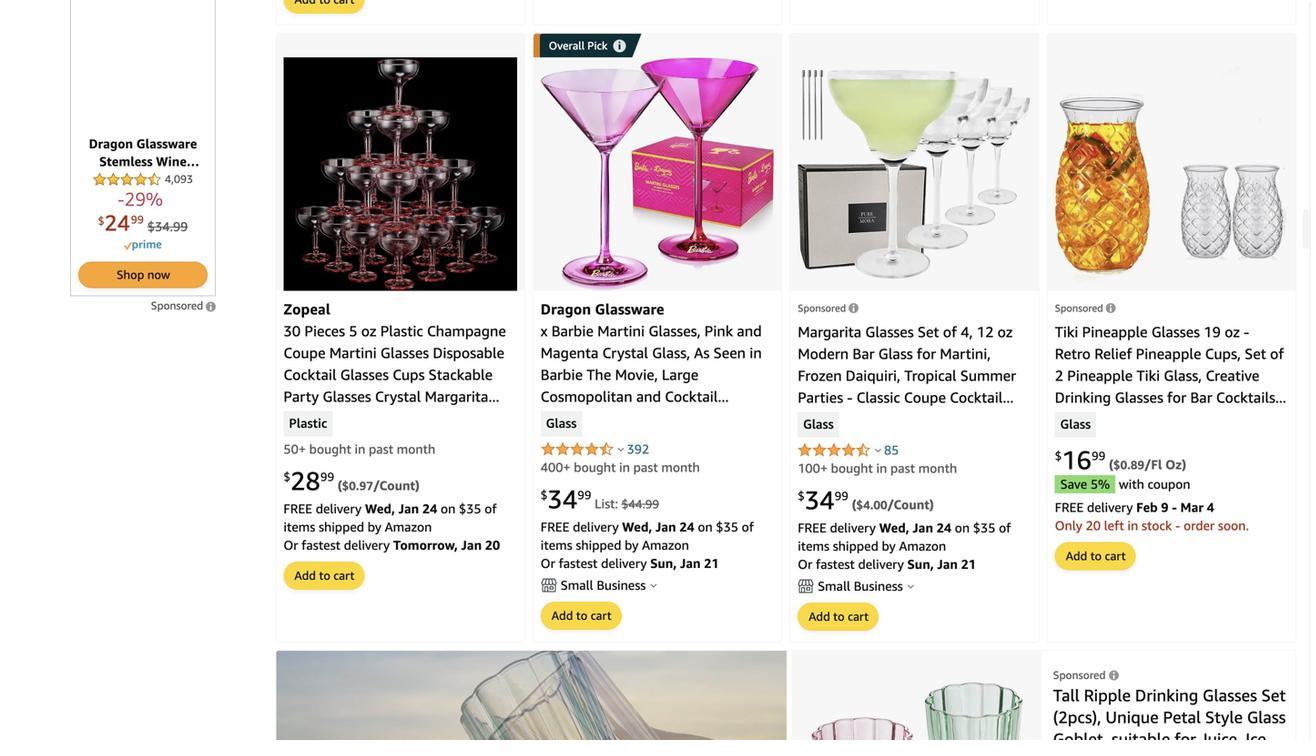 Task type: vqa. For each thing, say whether or not it's contained in the screenshot.
99 within $ 34 99 ( $4.00 /COUNT)
yes



Task type: locate. For each thing, give the bounding box(es) containing it.
( inside $ 16 99 ( $0.89 /fl oz) save 5% with coupon free delivery feb 9 - mar 4 only 20 left in stock - order soon.
[[1110, 457, 1114, 472]]

set inside tall ripple drinking glasses set (2pcs), unique petal style glass goblet, suitable for juice, i
[[1262, 686, 1286, 705]]

coupe down 30
[[284, 344, 326, 362]]

free delivery wed, jan 24 on $35 of items shipped by amazon element down $44.99
[[541, 520, 754, 553]]

$ up save
[[1055, 449, 1062, 463]]

2 horizontal spatial by
[[882, 539, 896, 554]]

99
[[1092, 449, 1106, 463], [321, 470, 334, 484], [578, 488, 592, 503], [835, 489, 849, 503]]

0 horizontal spatial business
[[597, 578, 646, 593]]

cocktail up party
[[284, 366, 337, 383]]

99 up 5%
[[1092, 449, 1106, 463]]

1 horizontal spatial or fastest delivery sun, jan 21 element
[[798, 557, 977, 572]]

or fastest delivery sun, jan 21 element down $44.99
[[541, 556, 719, 571]]

small business button for x barbie martini glasses, pink and magenta crystal glass, as seen in barbie the movie, large cosmopolitan and cocktail barware, 8 oz capacity, set of 2
[[541, 577, 774, 595]]

month
[[397, 442, 436, 457], [662, 460, 700, 475], [919, 461, 958, 476]]

month down capacity, at the bottom of page
[[662, 460, 700, 475]]

in
[[750, 344, 762, 362], [355, 442, 366, 457], [620, 460, 630, 475], [877, 461, 888, 476], [1128, 518, 1139, 533]]

1 horizontal spatial 2
[[1055, 367, 1064, 384]]

0 horizontal spatial sponsored button
[[798, 302, 859, 314]]

martini down 5
[[330, 344, 377, 362]]

wed, for capacity,
[[622, 520, 653, 535]]

sun, down $44.99
[[651, 556, 677, 571]]

month for 85
[[919, 461, 958, 476]]

- inside margarita glasses set of 4, 12 oz modern bar glass for martini, frozen daiquiri, tropical summer parties - classic coupe cocktail drinkware, great gift for mixologists, hand blown crystal
[[847, 389, 853, 406]]

2 vertical spatial bar
[[482, 410, 504, 427]]

$ 34 99 list: $44.99
[[541, 484, 659, 515]]

items for dragon glassware x barbie martini glasses, pink and magenta crystal glass, as seen in barbie the movie, large cosmopolitan and cocktail barware, 8 oz capacity, set of 2
[[541, 538, 573, 553]]

crystal right blown
[[964, 433, 1010, 450]]

392
[[627, 442, 650, 457]]

1 horizontal spatial crystal
[[603, 344, 649, 362]]

wed, for margarita
[[365, 501, 395, 516]]

amazon down $ 34 99 ( $4.00 /count)
[[900, 539, 947, 554]]

items down $ 34 99 list: $44.99
[[541, 538, 573, 553]]

bar up milk
[[1191, 389, 1213, 406]]

20 left left
[[1086, 518, 1101, 533]]

free delivery wed, jan 24 down $0.97
[[284, 501, 441, 516]]

past for 30 pieces 5 oz plastic champagne coupe martini glasses disposable cocktail glasses cups stackable party glasses crystal margarita glasses for wedding birthday bar margarita drinking(pink)
[[369, 442, 394, 457]]

0 horizontal spatial on $35 of items shipped by amazon
[[284, 501, 497, 535]]

1 horizontal spatial (
[[852, 497, 857, 512]]

for down petal
[[1175, 730, 1197, 741]]

or fastest delivery sun, jan 21
[[541, 556, 719, 571], [798, 557, 977, 572]]

for inside zopeal 30 pieces 5 oz plastic champagne coupe martini glasses disposable cocktail glasses cups stackable party glasses crystal margarita glasses for wedding birthday bar margarita drinking(pink)
[[336, 410, 355, 427]]

2 inside dragon glassware x barbie martini glasses, pink and magenta crystal glass, as seen in barbie the movie, large cosmopolitan and cocktail barware, 8 oz capacity, set of 2
[[741, 410, 749, 427]]

margarita glasses set of 4, 12 oz modern bar glass for martini, frozen daiquiri, tropical summer parties - classic coupe cocktail drinkware, great gift for mixologists, hand blown crystal link
[[798, 323, 1017, 450]]

2 down seen
[[741, 410, 749, 427]]

0 horizontal spatial shipped
[[319, 520, 364, 535]]

past for 392
[[634, 460, 658, 475]]

juice, inside tiki pineapple glasses 19 oz - retro relief pineapple cups, set of 2 pineapple tiki glass, creative drinking glasses for bar cocktails, wine, juice, water, milk (2-pcs)
[[1096, 411, 1133, 428]]

24
[[423, 501, 438, 516], [680, 520, 695, 535], [937, 521, 952, 536]]

16
[[1062, 445, 1092, 475]]

unique
[[1106, 708, 1159, 727]]

sponsored button
[[798, 302, 859, 314], [1055, 302, 1116, 314]]

tiki
[[1055, 323, 1079, 341], [1137, 367, 1161, 384]]

/count) down drinking(pink)
[[373, 478, 420, 493]]

1 vertical spatial coupe
[[904, 389, 947, 406]]

glass, down glasses,
[[652, 344, 691, 362]]

juice,
[[1096, 411, 1133, 428], [1201, 730, 1242, 741]]

oz right 5
[[361, 322, 377, 340]]

0 vertical spatial crystal
[[603, 344, 649, 362]]

relief
[[1095, 345, 1133, 363]]

glass right the style
[[1248, 708, 1287, 727]]

martini inside zopeal 30 pieces 5 oz plastic champagne coupe martini glasses disposable cocktail glasses cups stackable party glasses crystal margarita glasses for wedding birthday bar margarita drinking(pink)
[[330, 344, 377, 362]]

wed, down the $4.00
[[880, 521, 910, 536]]

1 horizontal spatial items
[[541, 538, 573, 553]]

coupe inside margarita glasses set of 4, 12 oz modern bar glass for martini, frozen daiquiri, tropical summer parties - classic coupe cocktail drinkware, great gift for mixologists, hand blown crystal
[[904, 389, 947, 406]]

crystal inside zopeal 30 pieces 5 oz plastic champagne coupe martini glasses disposable cocktail glasses cups stackable party glasses crystal margarita glasses for wedding birthday bar margarita drinking(pink)
[[375, 388, 421, 405]]

34
[[548, 484, 578, 515], [805, 485, 835, 516]]

in down free delivery feb 9 - mar 4 element
[[1128, 518, 1139, 533]]

0 vertical spatial tiki
[[1055, 323, 1079, 341]]

month down blown
[[919, 461, 958, 476]]

0 horizontal spatial sun,
[[651, 556, 677, 571]]

12
[[977, 323, 994, 341]]

34 down 400+
[[548, 484, 578, 515]]

2 sponsored button from the left
[[1055, 302, 1116, 314]]

past down 392 link
[[634, 460, 658, 475]]

drinking up wine,
[[1055, 389, 1112, 406]]

and
[[737, 322, 762, 340], [637, 388, 661, 405]]

fastest for zopeal 30 pieces 5 oz plastic champagne coupe martini glasses disposable cocktail glasses cups stackable party glasses crystal margarita glasses for wedding birthday bar margarita drinking(pink)
[[302, 538, 341, 553]]

/count) for 34
[[888, 497, 934, 512]]

in for 392
[[620, 460, 630, 475]]

tropical
[[905, 367, 957, 384]]

business for x barbie martini glasses, pink and magenta crystal glass, as seen in barbie the movie, large cosmopolitan and cocktail barware, 8 oz capacity, set of 2
[[597, 578, 646, 593]]

sponsored button for margarita
[[798, 302, 859, 314]]

small business button
[[541, 577, 774, 595], [798, 577, 1032, 596]]

99 inside $ 34 99 ( $4.00 /count)
[[835, 489, 849, 503]]

2 horizontal spatial crystal
[[964, 433, 1010, 450]]

glasses left 19
[[1152, 323, 1201, 341]]

bought up $ 34 99 list: $44.99
[[574, 460, 616, 475]]

1 horizontal spatial small business button
[[798, 577, 1032, 596]]

birthday
[[422, 410, 478, 427]]

feb
[[1137, 500, 1158, 515]]

small business down the $4.00
[[818, 579, 903, 594]]

or down $ 34 99 ( $4.00 /count)
[[798, 557, 813, 572]]

glasses up daiquiri,
[[866, 323, 914, 341]]

0 horizontal spatial by
[[368, 520, 382, 535]]

of inside margarita glasses set of 4, 12 oz modern bar glass for martini, frozen daiquiri, tropical summer parties - classic coupe cocktail drinkware, great gift for mixologists, hand blown crystal
[[944, 323, 957, 341]]

0 horizontal spatial $35
[[459, 501, 482, 516]]

2 horizontal spatial (
[[1110, 457, 1114, 472]]

free delivery wed, jan 24
[[284, 501, 441, 516], [541, 520, 698, 535], [798, 521, 955, 536]]

on $35 of items shipped by amazon for margarita
[[284, 501, 497, 535]]

1 horizontal spatial free delivery wed, jan 24
[[541, 520, 698, 535]]

2 down 'retro' on the right top
[[1055, 367, 1064, 384]]

martini
[[598, 322, 645, 340], [330, 344, 377, 362]]

in right seen
[[750, 344, 762, 362]]

or fastest delivery sun, jan 21 down the $4.00
[[798, 557, 977, 572]]

set
[[918, 323, 940, 341], [1245, 345, 1267, 363], [697, 410, 719, 427], [1262, 686, 1286, 705]]

1 horizontal spatial drinking
[[1136, 686, 1199, 705]]

add to cart button
[[1056, 543, 1136, 570], [285, 563, 364, 589], [542, 603, 621, 629], [799, 604, 878, 630]]

for
[[917, 345, 937, 363], [1168, 389, 1187, 406], [336, 410, 355, 427], [942, 411, 962, 428], [1175, 730, 1197, 741]]

$35 for set
[[716, 520, 739, 535]]

add
[[1066, 549, 1088, 563], [295, 569, 316, 583], [552, 609, 573, 623], [809, 610, 831, 624]]

suitable
[[1112, 730, 1171, 741]]

1 vertical spatial drinking
[[1136, 686, 1199, 705]]

99 inside $ 34 99 list: $44.99
[[578, 488, 592, 503]]

drinking(pink)
[[351, 432, 445, 449]]

1 vertical spatial and
[[637, 388, 661, 405]]

2 horizontal spatial items
[[798, 539, 830, 554]]

free
[[1055, 500, 1084, 515], [284, 501, 312, 516], [541, 520, 570, 535], [798, 521, 827, 536]]

24 down blown
[[937, 521, 952, 536]]

juice, right wine,
[[1096, 411, 1133, 428]]

1 horizontal spatial or
[[541, 556, 556, 571]]

style
[[1206, 708, 1243, 727]]

tall ripple drinking glasses set (2pcs), unique petal style glass goblet, suitable for juice, i
[[1054, 686, 1287, 741]]

shipped for capacity,
[[576, 538, 622, 553]]

or fastest delivery sun, jan 21 down $44.99
[[541, 556, 719, 571]]

sponsored button up the modern at the right
[[798, 302, 859, 314]]

margarita inside margarita glasses set of 4, 12 oz modern bar glass for martini, frozen daiquiri, tropical summer parties - classic coupe cocktail drinkware, great gift for mixologists, hand blown crystal
[[798, 323, 862, 341]]

to
[[1091, 549, 1102, 563], [319, 569, 331, 583], [576, 609, 588, 623], [834, 610, 845, 624]]

shipped down $0.97
[[319, 520, 364, 535]]

0 vertical spatial 20
[[1086, 518, 1101, 533]]

bar inside tiki pineapple glasses 19 oz - retro relief pineapple cups, set of 2 pineapple tiki glass, creative drinking glasses for bar cocktails, wine, juice, water, milk (2-pcs)
[[1191, 389, 1213, 406]]

oz
[[361, 322, 377, 340], [998, 323, 1013, 341], [1225, 323, 1241, 341], [615, 410, 630, 427]]

cocktail down summer
[[950, 389, 1003, 406]]

1 horizontal spatial past
[[634, 460, 658, 475]]

month for 392
[[662, 460, 700, 475]]

$
[[1055, 449, 1062, 463], [284, 470, 291, 484], [541, 488, 548, 503], [798, 489, 805, 503]]

99 for x barbie martini glasses, pink and magenta crystal glass, as seen in barbie the movie, large cosmopolitan and cocktail barware, 8 oz capacity, set of 2
[[578, 488, 592, 503]]

tiki up 'retro' on the right top
[[1055, 323, 1079, 341]]

fastest down list:
[[559, 556, 598, 571]]

on $35 of items shipped by amazon down the $4.00
[[798, 521, 1012, 554]]

for up 50+ bought in past month
[[336, 410, 355, 427]]

0 horizontal spatial month
[[397, 442, 436, 457]]

sun, for margarita glasses set of 4, 12 oz modern bar glass for martini, frozen daiquiri, tropical summer parties - classic coupe cocktail drinkware, great gift for mixologists, hand blown crystal
[[908, 557, 934, 572]]

glass, up milk
[[1164, 367, 1203, 384]]

0 horizontal spatial 21
[[704, 556, 719, 571]]

tomorrow,
[[393, 538, 458, 553]]

by for capacity,
[[625, 538, 639, 553]]

- up drinkware,
[[847, 389, 853, 406]]

month down wedding on the left of page
[[397, 442, 436, 457]]

1 horizontal spatial martini
[[598, 322, 645, 340]]

pineapple up relief
[[1083, 323, 1148, 341]]

on $35 of items shipped by amazon up or fastest delivery tomorrow, jan 20
[[284, 501, 497, 535]]

bought right 50+
[[309, 442, 351, 457]]

/count)
[[373, 478, 420, 493], [888, 497, 934, 512]]

crystal up the 'movie,'
[[603, 344, 649, 362]]

add to cart
[[1066, 549, 1126, 563], [295, 569, 355, 583], [552, 609, 612, 623], [809, 610, 869, 624]]

small
[[561, 578, 594, 593], [818, 579, 851, 594]]

crystal inside dragon glassware x barbie martini glasses, pink and magenta crystal glass, as seen in barbie the movie, large cosmopolitan and cocktail barware, 8 oz capacity, set of 2
[[603, 344, 649, 362]]

pineapple left the cups,
[[1136, 345, 1202, 363]]

in down popover image
[[877, 461, 888, 476]]

/count) inside $ 34 99 ( $4.00 /count)
[[888, 497, 934, 512]]

on for drinking(pink)
[[441, 501, 456, 516]]

free delivery wed, jan 24 on $35 of items shipped by amazon element for capacity,
[[541, 520, 754, 553]]

pineapple
[[1083, 323, 1148, 341], [1136, 345, 1202, 363], [1068, 367, 1133, 384]]

2
[[1055, 367, 1064, 384], [741, 410, 749, 427]]

2 horizontal spatial bar
[[1191, 389, 1213, 406]]

- right 19
[[1244, 323, 1250, 341]]

of inside tiki pineapple glasses 19 oz - retro relief pineapple cups, set of 2 pineapple tiki glass, creative drinking glasses for bar cocktails, wine, juice, water, milk (2-pcs)
[[1271, 345, 1285, 363]]

$ inside $ 34 99 ( $4.00 /count)
[[798, 489, 805, 503]]

0 vertical spatial glass,
[[652, 344, 691, 362]]

items down $ 34 99 ( $4.00 /count)
[[798, 539, 830, 554]]

shipped down the $4.00
[[833, 539, 879, 554]]

1 horizontal spatial bought
[[574, 460, 616, 475]]

amazon for set
[[642, 538, 689, 553]]

plastic down party
[[289, 416, 327, 432]]

juice, down the style
[[1201, 730, 1242, 741]]

( for 28
[[338, 478, 342, 493]]

1 vertical spatial bar
[[1191, 389, 1213, 406]]

glasses
[[866, 323, 914, 341], [1152, 323, 1201, 341], [381, 344, 429, 362], [340, 366, 389, 383], [323, 388, 371, 405], [1115, 389, 1164, 406], [284, 410, 332, 427], [1203, 686, 1258, 705]]

2 horizontal spatial margarita
[[798, 323, 862, 341]]

bar inside zopeal 30 pieces 5 oz plastic champagne coupe martini glasses disposable cocktail glasses cups stackable party glasses crystal margarita glasses for wedding birthday bar margarita drinking(pink)
[[482, 410, 504, 427]]

fastest down $ 34 99 ( $4.00 /count)
[[816, 557, 855, 572]]

popover image
[[618, 447, 624, 452]]

0 horizontal spatial coupe
[[284, 344, 326, 362]]

oz inside dragon glassware x barbie martini glasses, pink and magenta crystal glass, as seen in barbie the movie, large cosmopolitan and cocktail barware, 8 oz capacity, set of 2
[[615, 410, 630, 427]]

24 up tomorrow,
[[423, 501, 438, 516]]

cocktail
[[284, 366, 337, 383], [665, 388, 718, 405], [950, 389, 1003, 406]]

bought for 85
[[831, 461, 873, 476]]

1 vertical spatial (
[[338, 478, 342, 493]]

1 horizontal spatial small
[[818, 579, 851, 594]]

1 horizontal spatial on
[[698, 520, 713, 535]]

2 horizontal spatial month
[[919, 461, 958, 476]]

4
[[1208, 500, 1215, 515]]

items down 28
[[284, 520, 315, 535]]

hand
[[880, 433, 915, 450]]

and down the 'movie,'
[[637, 388, 661, 405]]

1 vertical spatial margarita
[[425, 388, 489, 405]]

drinking
[[1055, 389, 1112, 406], [1136, 686, 1199, 705]]

free delivery wed, jan 24 down the $4.00
[[798, 521, 955, 536]]

24 for set
[[680, 520, 695, 535]]

0 horizontal spatial (
[[338, 478, 342, 493]]

or fastest delivery sun, jan 21 element
[[541, 556, 719, 571], [798, 557, 977, 572]]

amazon up or fastest delivery tomorrow, jan 20
[[385, 520, 432, 535]]

or fastest delivery sun, jan 21 for x barbie martini glasses, pink and magenta crystal glass, as seen in barbie the movie, large cosmopolitan and cocktail barware, 8 oz capacity, set of 2
[[541, 556, 719, 571]]

wedding
[[359, 410, 418, 427]]

400+ bought in past month
[[541, 460, 700, 475]]

goblet,
[[1054, 730, 1108, 741]]

barbie down magenta
[[541, 366, 583, 383]]

plastic inside zopeal 30 pieces 5 oz plastic champagne coupe martini glasses disposable cocktail glasses cups stackable party glasses crystal margarita glasses for wedding birthday bar margarita drinking(pink)
[[380, 322, 423, 340]]

99 left $0.97
[[321, 470, 334, 484]]

$35
[[459, 501, 482, 516], [716, 520, 739, 535], [974, 521, 996, 536]]

with
[[1119, 477, 1145, 492]]

amazon down $44.99
[[642, 538, 689, 553]]

sponsored button up 'retro' on the right top
[[1055, 302, 1116, 314]]

free delivery wed, jan 24 on $35 of items shipped by amazon element down the $4.00
[[798, 521, 1012, 554]]

glasses inside margarita glasses set of 4, 12 oz modern bar glass for martini, frozen daiquiri, tropical summer parties - classic coupe cocktail drinkware, great gift for mixologists, hand blown crystal
[[866, 323, 914, 341]]

0 horizontal spatial on
[[441, 501, 456, 516]]

cocktail for barware,
[[665, 388, 718, 405]]

0 horizontal spatial martini
[[330, 344, 377, 362]]

2 horizontal spatial cocktail
[[950, 389, 1003, 406]]

0 horizontal spatial margarita
[[284, 432, 347, 449]]

business down list:
[[597, 578, 646, 593]]

amazon
[[385, 520, 432, 535], [642, 538, 689, 553], [900, 539, 947, 554]]

free delivery wed, jan 24 on $35 of items shipped by amazon element
[[284, 501, 497, 535], [541, 520, 754, 553], [798, 521, 1012, 554]]

0 horizontal spatial small business
[[561, 578, 646, 593]]

0 horizontal spatial cocktail
[[284, 366, 337, 383]]

free down 100+
[[798, 521, 827, 536]]

2 vertical spatial crystal
[[964, 433, 1010, 450]]

x
[[541, 322, 548, 340]]

glass inside tall ripple drinking glasses set (2pcs), unique petal style glass goblet, suitable for juice, i
[[1248, 708, 1287, 727]]

tuchaca tall ripple drinking glasses set (2pcs), unique petal style glass goblet, suitable for juice, ice cream, cocktail... image
[[804, 682, 1031, 741]]

barbie
[[552, 322, 594, 340], [541, 366, 583, 383]]

glass up daiquiri,
[[879, 345, 913, 363]]

99 left list:
[[578, 488, 592, 503]]

free delivery wed, jan 24 on $35 of items shipped by amazon element up or fastest delivery tomorrow, jan 20
[[284, 501, 497, 535]]

free delivery wed, jan 24 for capacity,
[[541, 520, 698, 535]]

1 vertical spatial juice,
[[1201, 730, 1242, 741]]

petal
[[1164, 708, 1202, 727]]

glasses right party
[[323, 388, 371, 405]]

jan
[[399, 501, 419, 516], [656, 520, 676, 535], [913, 521, 934, 536], [461, 538, 482, 553], [680, 556, 701, 571], [938, 557, 958, 572]]

glass down parties at the bottom right
[[804, 417, 834, 433]]

99 left the $4.00
[[835, 489, 849, 503]]

set inside tiki pineapple glasses 19 oz - retro relief pineapple cups, set of 2 pineapple tiki glass, creative drinking glasses for bar cocktails, wine, juice, water, milk (2-pcs)
[[1245, 345, 1267, 363]]

seen
[[714, 344, 746, 362]]

0 vertical spatial coupe
[[284, 344, 326, 362]]

or fastest delivery sun, jan 21 element for margarita glasses set of 4, 12 oz modern bar glass for martini, frozen daiquiri, tropical summer parties - classic coupe cocktail drinkware, great gift for mixologists, hand blown crystal
[[798, 557, 977, 572]]

1 sponsored button from the left
[[798, 302, 859, 314]]

0 horizontal spatial or
[[284, 538, 298, 553]]

1 horizontal spatial margarita
[[425, 388, 489, 405]]

bar right the "birthday"
[[482, 410, 504, 427]]

0 horizontal spatial 24
[[423, 501, 438, 516]]

1 horizontal spatial month
[[662, 460, 700, 475]]

0 vertical spatial martini
[[598, 322, 645, 340]]

2 horizontal spatial on $35 of items shipped by amazon
[[798, 521, 1012, 554]]

mar
[[1181, 500, 1204, 515]]

tall ripple drinking glasses set (2pcs), unique petal style glass goblet, suitable for juice, i link
[[1054, 686, 1287, 741]]

1 horizontal spatial 21
[[962, 557, 977, 572]]

shipped
[[319, 520, 364, 535], [576, 538, 622, 553], [833, 539, 879, 554]]

1 horizontal spatial tiki
[[1137, 367, 1161, 384]]

or fastest delivery sun, jan 21 for margarita glasses set of 4, 12 oz modern bar glass for martini, frozen daiquiri, tropical summer parties - classic coupe cocktail drinkware, great gift for mixologists, hand blown crystal
[[798, 557, 977, 572]]

0 horizontal spatial glass,
[[652, 344, 691, 362]]

in for 30 pieces 5 oz plastic champagne coupe martini glasses disposable cocktail glasses cups stackable party glasses crystal margarita glasses for wedding birthday bar margarita drinking(pink)
[[355, 442, 366, 457]]

pink
[[705, 322, 734, 340]]

0 vertical spatial pineapple
[[1083, 323, 1148, 341]]

0 horizontal spatial juice,
[[1096, 411, 1133, 428]]

0 horizontal spatial tiki
[[1055, 323, 1079, 341]]

$ down 400+
[[541, 488, 548, 503]]

0 vertical spatial bar
[[853, 345, 875, 363]]

martini inside dragon glassware x barbie martini glasses, pink and magenta crystal glass, as seen in barbie the movie, large cosmopolitan and cocktail barware, 8 oz capacity, set of 2
[[598, 322, 645, 340]]

stock
[[1142, 518, 1173, 533]]

1 horizontal spatial on $35 of items shipped by amazon
[[541, 520, 754, 553]]

1 vertical spatial plastic
[[289, 416, 327, 432]]

glasses,
[[649, 322, 701, 340]]

oz right 19
[[1225, 323, 1241, 341]]

8
[[603, 410, 611, 427]]

sun, for x barbie martini glasses, pink and magenta crystal glass, as seen in barbie the movie, large cosmopolitan and cocktail barware, 8 oz capacity, set of 2
[[651, 556, 677, 571]]

1 horizontal spatial plastic
[[380, 322, 423, 340]]

cocktail inside zopeal 30 pieces 5 oz plastic champagne coupe martini glasses disposable cocktail glasses cups stackable party glasses crystal margarita glasses for wedding birthday bar margarita drinking(pink)
[[284, 366, 337, 383]]

pineapple down relief
[[1068, 367, 1133, 384]]

sun,
[[651, 556, 677, 571], [908, 557, 934, 572]]

0 vertical spatial juice,
[[1096, 411, 1133, 428]]

0 horizontal spatial small
[[561, 578, 594, 593]]

1 horizontal spatial 24
[[680, 520, 695, 535]]

small for margarita glasses set of 4, 12 oz modern bar glass for martini, frozen daiquiri, tropical summer parties - classic coupe cocktail drinkware, great gift for mixologists, hand blown crystal
[[818, 579, 851, 594]]

20 right tomorrow,
[[485, 538, 500, 553]]

$ inside $ 34 99 list: $44.99
[[541, 488, 548, 503]]

bought for 30 pieces 5 oz plastic champagne coupe martini glasses disposable cocktail glasses cups stackable party glasses crystal margarita glasses for wedding birthday bar margarita drinking(pink)
[[309, 442, 351, 457]]

/count) inside the $ 28 99 ( $0.97 /count)
[[373, 478, 420, 493]]

delivery
[[1088, 500, 1134, 515], [316, 501, 362, 516], [573, 520, 619, 535], [830, 521, 876, 536], [344, 538, 390, 553], [601, 556, 647, 571], [859, 557, 905, 572]]

glass, inside tiki pineapple glasses 19 oz - retro relief pineapple cups, set of 2 pineapple tiki glass, creative drinking glasses for bar cocktails, wine, juice, water, milk (2-pcs)
[[1164, 367, 1203, 384]]

400+
[[541, 460, 571, 475]]

1 horizontal spatial $35
[[716, 520, 739, 535]]

glasses up "cups"
[[381, 344, 429, 362]]

24 down 400+ bought in past month
[[680, 520, 695, 535]]

cocktail inside dragon glassware x barbie martini glasses, pink and magenta crystal glass, as seen in barbie the movie, large cosmopolitan and cocktail barware, 8 oz capacity, set of 2
[[665, 388, 718, 405]]

1 vertical spatial martini
[[330, 344, 377, 362]]

$4.00
[[857, 498, 888, 512]]

cart
[[1105, 549, 1126, 563], [334, 569, 355, 583], [591, 609, 612, 623], [848, 610, 869, 624]]

free down 28
[[284, 501, 312, 516]]

cocktail inside margarita glasses set of 4, 12 oz modern bar glass for martini, frozen daiquiri, tropical summer parties - classic coupe cocktail drinkware, great gift for mixologists, hand blown crystal
[[950, 389, 1003, 406]]

for up milk
[[1168, 389, 1187, 406]]

bought
[[309, 442, 351, 457], [574, 460, 616, 475], [831, 461, 873, 476]]

0 vertical spatial drinking
[[1055, 389, 1112, 406]]

( inside $ 34 99 ( $4.00 /count)
[[852, 497, 857, 512]]

plastic up "cups"
[[380, 322, 423, 340]]

free down $ 34 99 list: $44.99
[[541, 520, 570, 535]]

0 horizontal spatial 34
[[548, 484, 578, 515]]

or fastest delivery tomorrow, jan 20 element
[[284, 538, 500, 553]]

past
[[369, 442, 394, 457], [634, 460, 658, 475], [891, 461, 916, 476]]

2 horizontal spatial free delivery wed, jan 24
[[798, 521, 955, 536]]

bought down mixologists,
[[831, 461, 873, 476]]

0 horizontal spatial or fastest delivery sun, jan 21
[[541, 556, 719, 571]]

0 horizontal spatial free delivery wed, jan 24
[[284, 501, 441, 516]]

0 horizontal spatial crystal
[[375, 388, 421, 405]]

or down $ 34 99 list: $44.99
[[541, 556, 556, 571]]

glass inside margarita glasses set of 4, 12 oz modern bar glass for martini, frozen daiquiri, tropical summer parties - classic coupe cocktail drinkware, great gift for mixologists, hand blown crystal
[[879, 345, 913, 363]]

dragon glassware x barbie martini glasses, pink and magenta crystal glass, as seen in barbie the movie, large cosmopolitan... image
[[541, 57, 774, 291]]

1 horizontal spatial coupe
[[904, 389, 947, 406]]

business down the $4.00
[[854, 579, 903, 594]]

0 horizontal spatial wed,
[[365, 501, 395, 516]]

glass for margarita glasses set of 4, 12 oz modern bar glass for martini, frozen daiquiri, tropical summer parties - classic coupe cocktail drinkware, great gift for mixologists, hand blown crystal
[[804, 417, 834, 433]]

99 inside the $ 28 99 ( $0.97 /count)
[[321, 470, 334, 484]]

or down 28
[[284, 538, 298, 553]]

1 vertical spatial tiki
[[1137, 367, 1161, 384]]

0 horizontal spatial small business button
[[541, 577, 774, 595]]

or fastest delivery sun, jan 21 element down the $4.00
[[798, 557, 977, 572]]

0 vertical spatial 2
[[1055, 367, 1064, 384]]

$ inside the $ 28 99 ( $0.97 /count)
[[284, 470, 291, 484]]

1 vertical spatial crystal
[[375, 388, 421, 405]]

( inside the $ 28 99 ( $0.97 /count)
[[338, 478, 342, 493]]

1 horizontal spatial bar
[[853, 345, 875, 363]]

$ for margarita glasses set of 4, 12 oz modern bar glass for martini, frozen daiquiri, tropical summer parties - classic coupe cocktail drinkware, great gift for mixologists, hand blown crystal
[[798, 489, 805, 503]]

1 horizontal spatial by
[[625, 538, 639, 553]]

1 horizontal spatial cocktail
[[665, 388, 718, 405]]

glass up the 16
[[1061, 417, 1091, 433]]

shipped for margarita
[[319, 520, 364, 535]]

free for margarita glasses set of 4, 12 oz modern bar glass for martini, frozen daiquiri, tropical summer parties - classic coupe cocktail drinkware, great gift for mixologists, hand blown crystal
[[798, 521, 827, 536]]

0 horizontal spatial free delivery wed, jan 24 on $35 of items shipped by amazon element
[[284, 501, 497, 535]]

in up the $ 28 99 ( $0.97 /count)
[[355, 442, 366, 457]]

past for 85
[[891, 461, 916, 476]]



Task type: describe. For each thing, give the bounding box(es) containing it.
month for 30 pieces 5 oz plastic champagne coupe martini glasses disposable cocktail glasses cups stackable party glasses crystal margarita glasses for wedding birthday bar margarita drinking(pink)
[[397, 442, 436, 457]]

2 horizontal spatial amazon
[[900, 539, 947, 554]]

small for x barbie martini glasses, pink and magenta crystal glass, as seen in barbie the movie, large cosmopolitan and cocktail barware, 8 oz capacity, set of 2
[[561, 578, 594, 593]]

crystal inside margarita glasses set of 4, 12 oz modern bar glass for martini, frozen daiquiri, tropical summer parties - classic coupe cocktail drinkware, great gift for mixologists, hand blown crystal
[[964, 433, 1010, 450]]

$ for 30 pieces 5 oz plastic champagne coupe martini glasses disposable cocktail glasses cups stackable party glasses crystal margarita glasses for wedding birthday bar margarita drinking(pink)
[[284, 470, 291, 484]]

/fl
[[1145, 457, 1163, 472]]

drinking inside tiki pineapple glasses 19 oz - retro relief pineapple cups, set of 2 pineapple tiki glass, creative drinking glasses for bar cocktails, wine, juice, water, milk (2-pcs)
[[1055, 389, 1112, 406]]

on $35 of items shipped by amazon for capacity,
[[541, 520, 754, 553]]

glasses up water,
[[1115, 389, 1164, 406]]

tall
[[1054, 686, 1080, 705]]

drinkware,
[[798, 411, 869, 428]]

or for zopeal 30 pieces 5 oz plastic champagne coupe martini glasses disposable cocktail glasses cups stackable party glasses crystal margarita glasses for wedding birthday bar margarita drinking(pink)
[[284, 538, 298, 553]]

99 for margarita glasses set of 4, 12 oz modern bar glass for martini, frozen daiquiri, tropical summer parties - classic coupe cocktail drinkware, great gift for mixologists, hand blown crystal
[[835, 489, 849, 503]]

sponsored link
[[151, 299, 216, 312]]

set inside dragon glassware x barbie martini glasses, pink and magenta crystal glass, as seen in barbie the movie, large cosmopolitan and cocktail barware, 8 oz capacity, set of 2
[[697, 410, 719, 427]]

2 inside tiki pineapple glasses 19 oz - retro relief pineapple cups, set of 2 pineapple tiki glass, creative drinking glasses for bar cocktails, wine, juice, water, milk (2-pcs)
[[1055, 367, 1064, 384]]

2 vertical spatial pineapple
[[1068, 367, 1133, 384]]

parties
[[798, 389, 844, 406]]

oz inside tiki pineapple glasses 19 oz - retro relief pineapple cups, set of 2 pineapple tiki glass, creative drinking glasses for bar cocktails, wine, juice, water, milk (2-pcs)
[[1225, 323, 1241, 341]]

mixologists,
[[798, 433, 876, 450]]

cocktail for drinkware,
[[950, 389, 1003, 406]]

or fastest delivery sun, jan 21 element for x barbie martini glasses, pink and magenta crystal glass, as seen in barbie the movie, large cosmopolitan and cocktail barware, 8 oz capacity, set of 2
[[541, 556, 719, 571]]

free delivery feb 9 - mar 4 element
[[1055, 500, 1215, 515]]

2 horizontal spatial on
[[955, 521, 970, 536]]

glass, inside dragon glassware x barbie martini glasses, pink and magenta crystal glass, as seen in barbie the movie, large cosmopolitan and cocktail barware, 8 oz capacity, set of 2
[[652, 344, 691, 362]]

0 horizontal spatial 20
[[485, 538, 500, 553]]

0 vertical spatial barbie
[[552, 322, 594, 340]]

24 for drinking(pink)
[[423, 501, 438, 516]]

margarita glasses set of 4, 12 oz modern bar glass for martini, frozen daiquiri, tropical summer parties - classic coupe cocktail drinkware, great gift for mixologists, hand blown crystal
[[798, 323, 1017, 450]]

50+ bought in past month
[[284, 442, 436, 457]]

great
[[873, 411, 910, 428]]

(2pcs),
[[1054, 708, 1102, 727]]

0 horizontal spatial plastic
[[289, 416, 327, 432]]

juice, inside tall ripple drinking glasses set (2pcs), unique petal style glass goblet, suitable for juice, i
[[1201, 730, 1242, 741]]

creative
[[1206, 367, 1260, 384]]

glasses left "cups"
[[340, 366, 389, 383]]

coupe inside zopeal 30 pieces 5 oz plastic champagne coupe martini glasses disposable cocktail glasses cups stackable party glasses crystal margarita glasses for wedding birthday bar margarita drinking(pink)
[[284, 344, 326, 362]]

in inside $ 16 99 ( $0.89 /fl oz) save 5% with coupon free delivery feb 9 - mar 4 only 20 left in stock - order soon.
[[1128, 518, 1139, 533]]

21 for margarita glasses set of 4, 12 oz modern bar glass for martini, frozen daiquiri, tropical summer parties - classic coupe cocktail drinkware, great gift for mixologists, hand blown crystal
[[962, 557, 977, 572]]

only
[[1055, 518, 1083, 533]]

capacity,
[[634, 410, 694, 427]]

cups
[[393, 366, 425, 383]]

cups,
[[1206, 345, 1242, 363]]

champagne
[[427, 322, 506, 340]]

$0.89
[[1114, 458, 1145, 472]]

of inside dragon glassware x barbie martini glasses, pink and magenta crystal glass, as seen in barbie the movie, large cosmopolitan and cocktail barware, 8 oz capacity, set of 2
[[723, 410, 737, 427]]

martini,
[[940, 345, 991, 363]]

$35 for drinking(pink)
[[459, 501, 482, 516]]

party
[[284, 388, 319, 405]]

2 horizontal spatial $35
[[974, 521, 996, 536]]

ripple
[[1084, 686, 1131, 705]]

glass for tiki pineapple glasses 19 oz - retro relief pineapple cups, set of 2 pineapple tiki glass, creative drinking glasses for bar cocktails, wine, juice, water, milk (2-pcs)
[[1061, 417, 1091, 433]]

85 link
[[885, 443, 899, 458]]

2 vertical spatial margarita
[[284, 432, 347, 449]]

glasses inside tall ripple drinking glasses set (2pcs), unique petal style glass goblet, suitable for juice, i
[[1203, 686, 1258, 705]]

amazon for drinking(pink)
[[385, 520, 432, 535]]

left
[[1105, 518, 1125, 533]]

free for x barbie martini glasses, pink and magenta crystal glass, as seen in barbie the movie, large cosmopolitan and cocktail barware, 8 oz capacity, set of 2
[[541, 520, 570, 535]]

30
[[284, 322, 301, 340]]

small business button for margarita glasses set of 4, 12 oz modern bar glass for martini, frozen daiquiri, tropical summer parties - classic coupe cocktail drinkware, great gift for mixologists, hand blown crystal
[[798, 577, 1032, 596]]

for up blown
[[942, 411, 962, 428]]

34 for margarita glasses set of 4, 12 oz modern bar glass for martini, frozen daiquiri, tropical summer parties - classic coupe cocktail drinkware, great gift for mixologists, hand blown crystal
[[805, 485, 835, 516]]

free for 30 pieces 5 oz plastic champagne coupe martini glasses disposable cocktail glasses cups stackable party glasses crystal margarita glasses for wedding birthday bar margarita drinking(pink)
[[284, 501, 312, 516]]

water,
[[1137, 411, 1179, 428]]

gift
[[913, 411, 938, 428]]

or fastest delivery tomorrow, jan 20
[[284, 538, 500, 553]]

2 horizontal spatial fastest
[[816, 557, 855, 572]]

daiquiri,
[[846, 367, 901, 384]]

modern
[[798, 345, 849, 363]]

$0.97
[[342, 479, 373, 493]]

$ 16 99 ( $0.89 /fl oz) save 5% with coupon free delivery feb 9 - mar 4 only 20 left in stock - order soon.
[[1055, 445, 1250, 533]]

retro
[[1055, 345, 1091, 363]]

bar inside margarita glasses set of 4, 12 oz modern bar glass for martini, frozen daiquiri, tropical summer parties - classic coupe cocktail drinkware, great gift for mixologists, hand blown crystal
[[853, 345, 875, 363]]

fastest for dragon glassware x barbie martini glasses, pink and magenta crystal glass, as seen in barbie the movie, large cosmopolitan and cocktail barware, 8 oz capacity, set of 2
[[559, 556, 598, 571]]

glasses down party
[[284, 410, 332, 427]]

sponsored ad - zhuanxua tiki pineapple glasses 19 oz - retro relief pineapple cups, set of 2 pineapple tiki glass, creativ... image
[[1055, 65, 1289, 283]]

tiki pineapple glasses 19 oz - retro relief pineapple cups, set of 2 pineapple tiki glass, creative drinking glasses for bar cocktails, wine, juice, water, milk (2-pcs)
[[1055, 323, 1285, 428]]

2 horizontal spatial or
[[798, 557, 813, 572]]

for up tropical
[[917, 345, 937, 363]]

classic
[[857, 389, 901, 406]]

( for 16
[[1110, 457, 1114, 472]]

for inside tall ripple drinking glasses set (2pcs), unique petal style glass goblet, suitable for juice, i
[[1175, 730, 1197, 741]]

dragon glassware x barbie martini glasses, pink and magenta crystal glass, as seen in barbie the movie, large cosmopolitan and cocktail barware, 8 oz capacity, set of 2
[[541, 301, 762, 427]]

drinking inside tall ripple drinking glasses set (2pcs), unique petal style glass goblet, suitable for juice, i
[[1136, 686, 1199, 705]]

/count) for 28
[[373, 478, 420, 493]]

- right the stock
[[1176, 518, 1181, 533]]

soon.
[[1219, 518, 1250, 533]]

zopeal 30 pieces 5 oz plastic champagne coupe martini glasses disposable cocktail glasses cups stackable party glasses cry... image
[[284, 57, 517, 291]]

- inside tiki pineapple glasses 19 oz - retro relief pineapple cups, set of 2 pineapple tiki glass, creative drinking glasses for bar cocktails, wine, juice, water, milk (2-pcs)
[[1244, 323, 1250, 341]]

sponsored ad - pure mora margarita glasses set of 4, 12 oz modern bar glass for martini, frozen daiquiri, tropical summer ... image
[[798, 69, 1032, 279]]

2 horizontal spatial 24
[[937, 521, 952, 536]]

19
[[1204, 323, 1222, 341]]

28
[[291, 466, 321, 496]]

milk
[[1183, 411, 1211, 428]]

in inside dragon glassware x barbie martini glasses, pink and magenta crystal glass, as seen in barbie the movie, large cosmopolitan and cocktail barware, 8 oz capacity, set of 2
[[750, 344, 762, 362]]

overall
[[549, 39, 585, 52]]

business for margarita glasses set of 4, 12 oz modern bar glass for martini, frozen daiquiri, tropical summer parties - classic coupe cocktail drinkware, great gift for mixologists, hand blown crystal
[[854, 579, 903, 594]]

$44.99
[[622, 497, 659, 511]]

free inside $ 16 99 ( $0.89 /fl oz) save 5% with coupon free delivery feb 9 - mar 4 only 20 left in stock - order soon.
[[1055, 500, 1084, 515]]

set inside margarita glasses set of 4, 12 oz modern bar glass for martini, frozen daiquiri, tropical summer parties - classic coupe cocktail drinkware, great gift for mixologists, hand blown crystal
[[918, 323, 940, 341]]

99 inside $ 16 99 ( $0.89 /fl oz) save 5% with coupon free delivery feb 9 - mar 4 only 20 left in stock - order soon.
[[1092, 449, 1106, 463]]

magenta
[[541, 344, 599, 362]]

the
[[587, 366, 612, 383]]

delivery inside $ 16 99 ( $0.89 /fl oz) save 5% with coupon free delivery feb 9 - mar 4 only 20 left in stock - order soon.
[[1088, 500, 1134, 515]]

100+
[[798, 461, 828, 476]]

large
[[662, 366, 699, 383]]

wine,
[[1055, 411, 1093, 428]]

oz inside margarita glasses set of 4, 12 oz modern bar glass for martini, frozen daiquiri, tropical summer parties - classic coupe cocktail drinkware, great gift for mixologists, hand blown crystal
[[998, 323, 1013, 341]]

by for margarita
[[368, 520, 382, 535]]

order
[[1184, 518, 1215, 533]]

glassware
[[595, 301, 665, 318]]

disposable
[[433, 344, 505, 362]]

1 vertical spatial pineapple
[[1136, 345, 1202, 363]]

cocktails,
[[1217, 389, 1280, 406]]

$ inside $ 16 99 ( $0.89 /fl oz) save 5% with coupon free delivery feb 9 - mar 4 only 20 left in stock - order soon.
[[1055, 449, 1062, 463]]

blown
[[919, 433, 960, 450]]

99 for 30 pieces 5 oz plastic champagne coupe martini glasses disposable cocktail glasses cups stackable party glasses crystal margarita glasses for wedding birthday bar margarita drinking(pink)
[[321, 470, 334, 484]]

21 for x barbie martini glasses, pink and magenta crystal glass, as seen in barbie the movie, large cosmopolitan and cocktail barware, 8 oz capacity, set of 2
[[704, 556, 719, 571]]

save
[[1061, 477, 1088, 492]]

items for zopeal 30 pieces 5 oz plastic champagne coupe martini glasses disposable cocktail glasses cups stackable party glasses crystal margarita glasses for wedding birthday bar margarita drinking(pink)
[[284, 520, 315, 535]]

zopeal 30 pieces 5 oz plastic champagne coupe martini glasses disposable cocktail glasses cups stackable party glasses crystal margarita glasses for wedding birthday bar margarita drinking(pink)
[[284, 301, 506, 449]]

34 for x barbie martini glasses, pink and magenta crystal glass, as seen in barbie the movie, large cosmopolitan and cocktail barware, 8 oz capacity, set of 2
[[548, 484, 578, 515]]

frozen
[[798, 367, 842, 384]]

glass for x barbie martini glasses, pink and magenta crystal glass, as seen in barbie the movie, large cosmopolitan and cocktail barware, 8 oz capacity, set of 2
[[546, 416, 577, 432]]

barware,
[[541, 410, 599, 427]]

in for 85
[[877, 461, 888, 476]]

free delivery wed, jan 24 for margarita
[[284, 501, 441, 516]]

free delivery wed, jan 24 on $35 of items shipped by amazon element for margarita
[[284, 501, 497, 535]]

sponsored button for tiki
[[1055, 302, 1116, 314]]

20 inside $ 16 99 ( $0.89 /fl oz) save 5% with coupon free delivery feb 9 - mar 4 only 20 left in stock - order soon.
[[1086, 518, 1101, 533]]

$ 34 99 ( $4.00 /count)
[[798, 485, 934, 516]]

coupon
[[1148, 477, 1191, 492]]

2 horizontal spatial wed,
[[880, 521, 910, 536]]

movie,
[[615, 366, 658, 383]]

( for 34
[[852, 497, 857, 512]]

list:
[[595, 496, 618, 511]]

9
[[1162, 500, 1169, 515]]

$ for x barbie martini glasses, pink and magenta crystal glass, as seen in barbie the movie, large cosmopolitan and cocktail barware, 8 oz capacity, set of 2
[[541, 488, 548, 503]]

1 vertical spatial barbie
[[541, 366, 583, 383]]

oz inside zopeal 30 pieces 5 oz plastic champagne coupe martini glasses disposable cocktail glasses cups stackable party glasses crystal margarita glasses for wedding birthday bar margarita drinking(pink)
[[361, 322, 377, 340]]

overall pick
[[549, 39, 608, 52]]

tiki pineapple glasses 19 oz - retro relief pineapple cups, set of 2 pineapple tiki glass, creative drinking glasses for bar cocktails, wine, juice, water, milk (2-pcs) link
[[1055, 323, 1287, 428]]

2 horizontal spatial free delivery wed, jan 24 on $35 of items shipped by amazon element
[[798, 521, 1012, 554]]

small business for x barbie martini glasses, pink and magenta crystal glass, as seen in barbie the movie, large cosmopolitan and cocktail barware, 8 oz capacity, set of 2
[[561, 578, 646, 593]]

- right the 9
[[1173, 500, 1178, 515]]

stackable
[[429, 366, 493, 383]]

pick
[[588, 39, 608, 52]]

2 horizontal spatial shipped
[[833, 539, 879, 554]]

4,
[[961, 323, 973, 341]]

for inside tiki pineapple glasses 19 oz - retro relief pineapple cups, set of 2 pineapple tiki glass, creative drinking glasses for bar cocktails, wine, juice, water, milk (2-pcs)
[[1168, 389, 1187, 406]]

on for set
[[698, 520, 713, 535]]

small business for margarita glasses set of 4, 12 oz modern bar glass for martini, frozen daiquiri, tropical summer parties - classic coupe cocktail drinkware, great gift for mixologists, hand blown crystal
[[818, 579, 903, 594]]

5
[[349, 322, 358, 340]]

bought for 392
[[574, 460, 616, 475]]

5%
[[1091, 477, 1111, 492]]

pieces
[[305, 322, 345, 340]]

1 horizontal spatial and
[[737, 322, 762, 340]]

popover image
[[875, 448, 882, 453]]

85
[[885, 443, 899, 458]]

$ 28 99 ( $0.97 /count)
[[284, 466, 420, 496]]

x barbie martini glasses, pink and magenta crystal glass, as seen in barbie the movie, large cosmopolitan and cocktail barware, 8 oz capacity, set of 2 link
[[541, 322, 762, 427]]

dragon
[[541, 301, 591, 318]]

100+ bought in past month
[[798, 461, 958, 476]]

or for dragon glassware x barbie martini glasses, pink and magenta crystal glass, as seen in barbie the movie, large cosmopolitan and cocktail barware, 8 oz capacity, set of 2
[[541, 556, 556, 571]]

pcs)
[[1233, 411, 1259, 428]]



